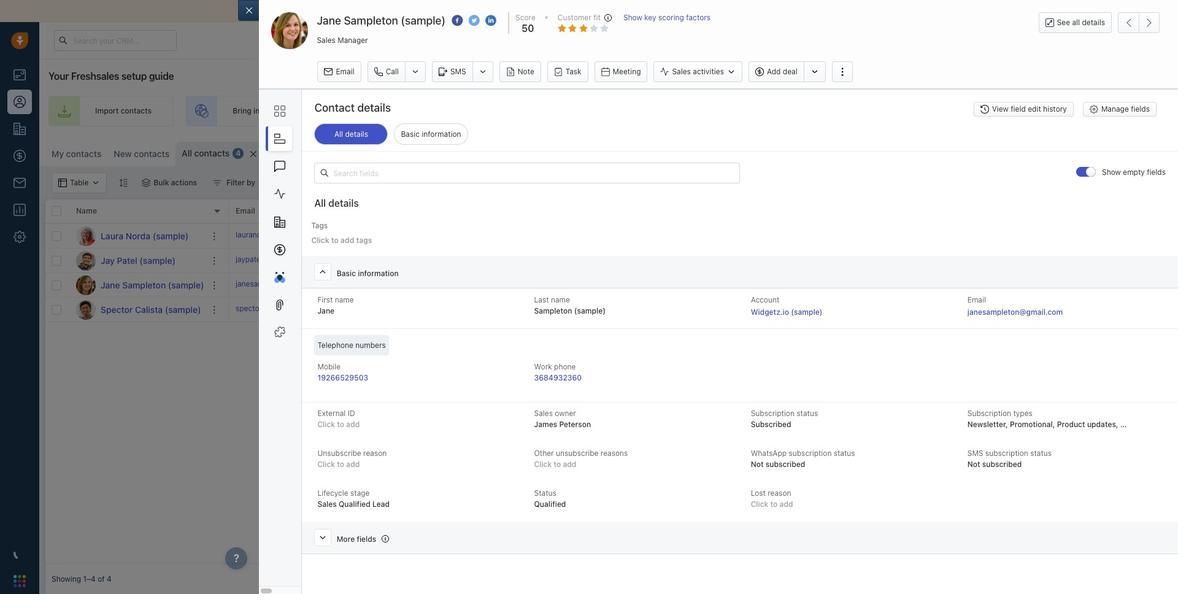 Task type: describe. For each thing, give the bounding box(es) containing it.
e corp (sample) link
[[880, 256, 936, 265]]

e
[[880, 256, 885, 265]]

0 horizontal spatial basic
[[337, 269, 356, 278]]

score
[[516, 13, 536, 22]]

3 james peterson from the top
[[711, 305, 766, 314]]

by
[[247, 178, 255, 187]]

contact
[[315, 101, 355, 114]]

connect your mailbox link
[[277, 6, 368, 16]]

unqualified
[[802, 256, 841, 265]]

jaypatelsample@gmail.com link
[[236, 254, 330, 267]]

numbers
[[356, 341, 386, 350]]

1 horizontal spatial all
[[315, 198, 326, 209]]

press space to select this row. row containing spectorcalista@gmail.com
[[230, 298, 1172, 322]]

score 50
[[516, 13, 536, 34]]

showing
[[52, 575, 81, 584]]

12 more... button
[[268, 145, 328, 163]]

phone for work phone
[[348, 207, 371, 216]]

bring
[[233, 106, 252, 116]]

0 vertical spatial of
[[563, 6, 571, 16]]

import contacts for import contacts link
[[95, 106, 152, 116]]

1 vertical spatial janesampleton@gmail.com
[[968, 308, 1063, 317]]

calista
[[135, 304, 163, 315]]

add inside tags click to add tags
[[341, 236, 354, 245]]

lost
[[751, 489, 766, 498]]

my contacts
[[52, 149, 101, 159]]

Search your CRM... text field
[[54, 30, 177, 51]]

details up o
[[345, 130, 368, 139]]

50 button
[[519, 23, 534, 34]]

+ click to add for 50
[[604, 280, 652, 290]]

filter
[[227, 178, 245, 187]]

your for mailbox
[[314, 6, 332, 16]]

fields for more fields
[[357, 535, 376, 544]]

click inside other unsubscribe reasons click to add
[[534, 460, 552, 469]]

0 vertical spatial jane
[[317, 14, 341, 27]]

2-
[[514, 6, 523, 16]]

new contacts
[[114, 149, 169, 159]]

view field edit history button
[[974, 102, 1074, 117]]

manage fields button
[[1083, 102, 1157, 117]]

bring in website leads
[[233, 106, 311, 116]]

press space to select this row. row containing jane sampleton (sample)
[[45, 273, 230, 298]]

spectorcalista@gmail.com link
[[236, 303, 327, 316]]

to inside other unsubscribe reasons click to add
[[554, 460, 561, 469]]

sms for sms subscription status not subscribed
[[968, 449, 984, 458]]

0 horizontal spatial sampleton
[[122, 280, 166, 290]]

details left "invite"
[[357, 101, 391, 114]]

1 vertical spatial information
[[358, 269, 399, 278]]

0 horizontal spatial janesampleton@gmail.com link
[[236, 279, 329, 292]]

widgetz.io inside press space to select this row. row
[[880, 280, 917, 290]]

work for work phone
[[328, 207, 347, 216]]

grid containing 18
[[45, 198, 1172, 565]]

guide
[[149, 71, 174, 82]]

0 vertical spatial information
[[422, 130, 461, 139]]

1 vertical spatial tags
[[356, 236, 372, 245]]

jane inside first name jane
[[318, 306, 335, 316]]

0 horizontal spatial widgetz.io (sample) link
[[751, 308, 823, 317]]

container_wx8msf4aqz5i3rn1 image for customize table button
[[917, 148, 925, 157]]

telephone
[[318, 341, 354, 350]]

deal inside button
[[783, 67, 798, 76]]

0 horizontal spatial 4
[[107, 575, 112, 584]]

⌘
[[334, 149, 341, 159]]

0 vertical spatial 3684932360 link
[[328, 279, 374, 292]]

contacts right my on the top of the page
[[66, 149, 101, 159]]

0 vertical spatial jane sampleton (sample)
[[317, 14, 446, 27]]

19266529503 link
[[318, 373, 368, 383]]

subscribed for sms
[[983, 460, 1022, 469]]

import for import contacts button
[[1017, 147, 1040, 157]]

add inside lost reason click to add
[[780, 500, 793, 509]]

meeting
[[613, 67, 641, 76]]

call link
[[367, 61, 405, 82]]

twitter circled image
[[469, 14, 480, 27]]

click inside 'unsubscribe reason click to add'
[[318, 460, 335, 469]]

norda
[[126, 230, 150, 241]]

import all your sales data link
[[659, 6, 763, 16]]

email inside email janesampleton@gmail.com
[[968, 295, 986, 304]]

+ for +
[[604, 256, 609, 265]]

container_wx8msf4aqz5i3rn1 image for 18
[[699, 256, 708, 265]]

1 horizontal spatial basic
[[401, 130, 420, 139]]

fit
[[594, 13, 601, 22]]

2 horizontal spatial your
[[699, 6, 717, 16]]

3684945781
[[328, 304, 373, 313]]

your freshsales setup guide
[[48, 71, 174, 82]]

click inside tags click to add tags
[[311, 236, 329, 245]]

container_wx8msf4aqz5i3rn1 image for 'filter by' button at the left top of page
[[213, 179, 222, 187]]

container_wx8msf4aqz5i3rn1 image down + add task
[[420, 281, 428, 289]]

connect your mailbox to improve deliverability and enable 2-way sync of email conversations. import all your sales data
[[277, 6, 761, 16]]

sales inside lifecycle stage sales qualified lead
[[318, 500, 337, 509]]

freshworks switcher image
[[14, 575, 26, 587]]

spector
[[101, 304, 133, 315]]

j image
[[76, 275, 96, 295]]

view
[[992, 105, 1009, 114]]

contact details
[[315, 101, 391, 114]]

external id click to add
[[318, 409, 360, 429]]

james inside sales owner james peterson
[[534, 420, 557, 429]]

james peterson for 18
[[711, 256, 766, 265]]

1 horizontal spatial basic information
[[401, 130, 461, 139]]

add inside 'unsubscribe reason click to add'
[[346, 460, 360, 469]]

press space to select this row. row containing 50
[[230, 273, 1172, 298]]

first name jane
[[318, 295, 354, 316]]

status
[[534, 489, 557, 498]]

+ add task
[[420, 256, 457, 265]]

details inside button
[[1082, 18, 1105, 27]]

unsubscribe reason click to add
[[318, 449, 387, 469]]

row group containing 18
[[230, 224, 1172, 322]]

to inside external id click to add
[[337, 420, 344, 429]]

container_wx8msf4aqz5i3rn1 image for 50
[[699, 281, 708, 289]]

50 inside score 50
[[522, 23, 534, 34]]

1 vertical spatial 3684932360
[[534, 373, 582, 383]]

lifecycle stage sales qualified lead
[[318, 489, 390, 509]]

(sample) inside 'link'
[[140, 255, 176, 265]]

spectorcalista@gmail.com 3684945781
[[236, 304, 373, 313]]

s image
[[76, 300, 96, 319]]

(sample) inside account widgetz.io (sample)
[[791, 308, 823, 317]]

account widgetz.io (sample)
[[751, 295, 823, 317]]

subscription status subscribed
[[751, 409, 818, 429]]

actions
[[171, 178, 197, 187]]

call
[[386, 67, 399, 76]]

0 vertical spatial sampleton
[[344, 14, 398, 27]]

sales for sales activities
[[672, 67, 691, 76]]

press space to select this row. row containing 18
[[230, 249, 1172, 273]]

1 vertical spatial deal
[[1049, 106, 1064, 116]]

mobile
[[318, 362, 341, 371]]

subscribed for whatsapp
[[766, 460, 805, 469]]

first
[[318, 295, 333, 304]]

showing 1–4 of 4
[[52, 575, 112, 584]]

mailbox
[[334, 6, 365, 16]]

all contacts link
[[182, 147, 230, 160]]

add deal link
[[986, 96, 1086, 126]]

row group containing laura norda (sample)
[[45, 224, 230, 322]]

l image
[[76, 226, 96, 246]]

work phone
[[328, 207, 371, 216]]

0 vertical spatial widgetz.io (sample) link
[[880, 280, 950, 290]]

all contacts 4
[[182, 148, 241, 158]]

status inside subscription status subscribed
[[797, 409, 818, 418]]

note
[[518, 67, 535, 76]]

owner
[[555, 409, 576, 418]]

12
[[286, 149, 294, 158]]

1 vertical spatial add deal
[[1033, 106, 1064, 116]]

improve
[[378, 6, 411, 16]]

3684932360 inside press space to select this row. row
[[328, 279, 374, 288]]

lost reason click to add
[[751, 489, 793, 509]]

manage fields
[[1102, 105, 1150, 114]]

filter by button
[[205, 172, 263, 193]]

details up tags click to add tags
[[329, 198, 359, 209]]

19266529503
[[318, 373, 368, 383]]

1 horizontal spatial import
[[659, 6, 686, 16]]

tags click to add tags
[[311, 221, 372, 245]]

add deal inside button
[[767, 67, 798, 76]]

see all details button
[[1039, 12, 1112, 33]]

contacts right new
[[134, 149, 169, 159]]

0 horizontal spatial jane sampleton (sample)
[[101, 280, 204, 290]]

contacts up 'filter by' button at the left top of page
[[194, 148, 230, 158]]

conversations.
[[597, 6, 656, 16]]

4167348672 link
[[328, 229, 372, 243]]

invite your team link
[[345, 96, 471, 126]]

other unsubscribe reasons click to add
[[534, 449, 628, 469]]

lauranordasample@gmail.com link
[[236, 229, 340, 243]]

leads
[[292, 106, 311, 116]]

way
[[523, 6, 539, 16]]

click inside external id click to add
[[318, 420, 335, 429]]

website
[[262, 106, 290, 116]]

qualified inside lifecycle stage sales qualified lead
[[339, 500, 371, 509]]

lead
[[373, 500, 390, 509]]

1–4
[[83, 575, 96, 584]]

my
[[52, 149, 64, 159]]

widgetz.io inside account widgetz.io (sample)
[[751, 308, 789, 317]]

setup
[[121, 71, 147, 82]]

1 horizontal spatial janesampleton@gmail.com link
[[968, 306, 1063, 319]]

0 vertical spatial all details
[[334, 130, 368, 139]]

spectorcalista@gmail.com
[[236, 304, 327, 313]]



Task type: locate. For each thing, give the bounding box(es) containing it.
sales left the manager
[[317, 35, 336, 45]]

2 horizontal spatial status
[[1031, 449, 1052, 458]]

external
[[318, 409, 346, 418]]

account
[[751, 295, 780, 304]]

jane down the first
[[318, 306, 335, 316]]

+ click to add for 18
[[604, 256, 652, 265]]

0 vertical spatial add deal
[[767, 67, 798, 76]]

0 horizontal spatial all
[[688, 6, 697, 16]]

0 vertical spatial 50
[[522, 23, 534, 34]]

0 vertical spatial deal
[[783, 67, 798, 76]]

more
[[337, 535, 355, 544]]

e corp (sample)
[[880, 256, 936, 265]]

1 vertical spatial all
[[182, 148, 192, 158]]

name
[[335, 295, 354, 304], [551, 295, 570, 304]]

phone up owner
[[554, 362, 576, 371]]

container_wx8msf4aqz5i3rn1 image for 'bulk actions' button
[[142, 179, 151, 187]]

in
[[254, 106, 260, 116]]

0 vertical spatial sms
[[450, 67, 466, 76]]

0 vertical spatial basic
[[401, 130, 420, 139]]

o
[[343, 149, 348, 159]]

subscribed inside sms subscription status not subscribed
[[983, 460, 1022, 469]]

widgetz.io down account
[[751, 308, 789, 317]]

status for sms
[[1031, 449, 1052, 458]]

import right key
[[659, 6, 686, 16]]

scoring
[[659, 13, 684, 22]]

1 horizontal spatial 3684932360 link
[[534, 373, 582, 383]]

subscription up subscribed
[[751, 409, 795, 418]]

1 name from the left
[[335, 295, 354, 304]]

sales manager
[[317, 35, 368, 45]]

details right see
[[1082, 18, 1105, 27]]

subscription for sms
[[986, 449, 1029, 458]]

basic information down team
[[401, 130, 461, 139]]

sampleton down the last
[[534, 306, 572, 316]]

contacts inside button
[[1042, 147, 1073, 157]]

2 vertical spatial import
[[1017, 147, 1040, 157]]

reason for unsubscribe reason
[[363, 449, 387, 458]]

subscribed inside whatsapp subscription status not subscribed
[[766, 460, 805, 469]]

50 down 18
[[512, 279, 524, 290]]

subscription for subscription status subscribed
[[751, 409, 795, 418]]

click inside lost reason click to add
[[751, 500, 769, 509]]

3 + click to add from the top
[[604, 305, 652, 314]]

meeting button
[[595, 61, 648, 82]]

4 inside all contacts 4
[[236, 149, 241, 158]]

subscription inside sms subscription status not subscribed
[[986, 449, 1029, 458]]

jane sampleton (sample) up the manager
[[317, 14, 446, 27]]

widgetz.io (sample) link down account
[[751, 308, 823, 317]]

sms down subscription types
[[968, 449, 984, 458]]

1 vertical spatial all
[[1073, 18, 1080, 27]]

jane up sales manager
[[317, 14, 341, 27]]

0 vertical spatial all
[[334, 130, 343, 139]]

2 + click to add from the top
[[604, 280, 652, 290]]

all details up tags click to add tags
[[315, 198, 359, 209]]

information up 3684945781
[[358, 269, 399, 278]]

of right sync
[[563, 6, 571, 16]]

import for import contacts link
[[95, 106, 119, 116]]

see
[[1057, 18, 1071, 27]]

0 horizontal spatial phone
[[348, 207, 371, 216]]

1 + click to add from the top
[[604, 256, 652, 265]]

work for work phone 3684932360
[[534, 362, 552, 371]]

2 vertical spatial fields
[[357, 535, 376, 544]]

1 vertical spatial phone
[[554, 362, 576, 371]]

not for whatsapp subscription status not subscribed
[[751, 460, 764, 469]]

1 vertical spatial all details
[[315, 198, 359, 209]]

name for last name
[[551, 295, 570, 304]]

import contacts down setup
[[95, 106, 152, 116]]

4 up the filter by
[[236, 149, 241, 158]]

name inside the last name sampleton (sample)
[[551, 295, 570, 304]]

1 horizontal spatial email
[[336, 67, 355, 76]]

1 horizontal spatial widgetz.io
[[880, 280, 917, 290]]

+ for 3684932360
[[604, 280, 609, 290]]

bulk
[[154, 178, 169, 187]]

0 horizontal spatial 3684932360
[[328, 279, 374, 288]]

row group
[[45, 224, 230, 322], [230, 224, 1172, 322]]

press space to select this row. row
[[45, 224, 230, 249], [230, 224, 1172, 249], [45, 249, 230, 273], [230, 249, 1172, 273], [45, 273, 230, 298], [230, 273, 1172, 298], [45, 298, 230, 322], [230, 298, 1172, 322]]

sms button
[[432, 61, 472, 82]]

1 vertical spatial basic information
[[337, 269, 399, 278]]

mobile 19266529503
[[318, 362, 368, 383]]

0 vertical spatial all
[[688, 6, 697, 16]]

status qualified
[[534, 489, 566, 509]]

1 horizontal spatial of
[[563, 6, 571, 16]]

+ for 3684945781
[[604, 305, 609, 314]]

janesampleton@gmail.com 3684932360
[[236, 279, 374, 288]]

jane sampleton (sample) up spector calista (sample)
[[101, 280, 204, 290]]

container_wx8msf4aqz5i3rn1 image
[[917, 148, 925, 157], [142, 179, 151, 187], [213, 179, 222, 187], [420, 281, 428, 289]]

name inside first name jane
[[335, 295, 354, 304]]

your
[[48, 71, 69, 82]]

1 vertical spatial of
[[98, 575, 105, 584]]

2 vertical spatial james peterson
[[711, 305, 766, 314]]

basic down invite your team link
[[401, 130, 420, 139]]

1 not from the left
[[751, 460, 764, 469]]

sms inside sms button
[[450, 67, 466, 76]]

james
[[711, 256, 733, 265], [711, 280, 733, 290], [711, 305, 733, 314], [534, 420, 557, 429]]

sales down lifecycle
[[318, 500, 337, 509]]

all left work phone
[[315, 198, 326, 209]]

your left sales
[[699, 6, 717, 16]]

1 horizontal spatial your
[[413, 106, 429, 116]]

deliverability
[[413, 6, 465, 16]]

1 vertical spatial jane
[[101, 280, 120, 290]]

subscription inside subscription status subscribed
[[751, 409, 795, 418]]

1 horizontal spatial phone
[[554, 362, 576, 371]]

not down subscription types
[[968, 460, 981, 469]]

1 horizontal spatial widgetz.io (sample) link
[[880, 280, 950, 290]]

all
[[334, 130, 343, 139], [182, 148, 192, 158], [315, 198, 326, 209]]

sales left activities
[[672, 67, 691, 76]]

to inside lost reason click to add
[[771, 500, 778, 509]]

unsubscribe
[[318, 449, 361, 458]]

subscribed down subscription types
[[983, 460, 1022, 469]]

id
[[348, 409, 355, 418]]

widgetz.io (sample) link down e corp (sample)
[[880, 280, 950, 290]]

all inside button
[[1073, 18, 1080, 27]]

subscribed down whatsapp
[[766, 460, 805, 469]]

show for show key scoring factors
[[624, 13, 643, 22]]

0 vertical spatial show
[[624, 13, 643, 22]]

laura norda (sample)
[[101, 230, 189, 241]]

your for team
[[413, 106, 429, 116]]

see all details
[[1057, 18, 1105, 27]]

sms for sms
[[450, 67, 466, 76]]

press space to select this row. row containing jay patel (sample)
[[45, 249, 230, 273]]

0 horizontal spatial work
[[328, 207, 347, 216]]

patel
[[117, 255, 137, 265]]

2 horizontal spatial email
[[968, 295, 986, 304]]

phone inside the work phone 3684932360
[[554, 362, 576, 371]]

customize
[[929, 147, 966, 157]]

empty
[[1123, 168, 1145, 177]]

add inside external id click to add
[[346, 420, 360, 429]]

sampleton down jay patel (sample) 'link'
[[122, 280, 166, 290]]

show empty fields
[[1102, 168, 1166, 177]]

phone up the 4167348672
[[348, 207, 371, 216]]

not
[[751, 460, 764, 469], [968, 460, 981, 469]]

import inside button
[[1017, 147, 1040, 157]]

all details up o
[[334, 130, 368, 139]]

1 horizontal spatial status
[[834, 449, 855, 458]]

not for sms subscription status not subscribed
[[968, 460, 981, 469]]

sales for sales manager
[[317, 35, 336, 45]]

basic information up 3684945781
[[337, 269, 399, 278]]

name
[[76, 207, 97, 216]]

cell
[[414, 224, 506, 248], [506, 224, 598, 248], [598, 224, 690, 248], [690, 224, 782, 248], [782, 224, 874, 248], [874, 224, 966, 248], [966, 224, 1172, 248], [966, 249, 1172, 273], [966, 273, 1172, 297], [414, 298, 506, 322], [966, 298, 1172, 322]]

fields right manage
[[1131, 105, 1150, 114]]

container_wx8msf4aqz5i3rn1 image left customize
[[917, 148, 925, 157]]

fields right more
[[357, 535, 376, 544]]

2 horizontal spatial import
[[1017, 147, 1040, 157]]

subscription down subscription types
[[986, 449, 1029, 458]]

sampleton
[[344, 14, 398, 27], [122, 280, 166, 290], [534, 306, 572, 316]]

3684932360 up 3684945781
[[328, 279, 374, 288]]

import contacts for import contacts button
[[1017, 147, 1073, 157]]

status for whatsapp
[[834, 449, 855, 458]]

import contacts down add deal link
[[1017, 147, 1073, 157]]

1 row group from the left
[[45, 224, 230, 322]]

1 horizontal spatial information
[[422, 130, 461, 139]]

reason right unsubscribe
[[363, 449, 387, 458]]

sales for sales owner james peterson
[[534, 409, 553, 418]]

0 horizontal spatial your
[[314, 6, 332, 16]]

1 vertical spatial basic
[[337, 269, 356, 278]]

show for show empty fields
[[1102, 168, 1121, 177]]

1 vertical spatial widgetz.io
[[751, 308, 789, 317]]

enable
[[484, 6, 512, 16]]

1 vertical spatial janesampleton@gmail.com link
[[968, 306, 1063, 319]]

container_wx8msf4aqz5i3rn1 image left filter
[[213, 179, 222, 187]]

basic up first name jane
[[337, 269, 356, 278]]

click
[[311, 236, 329, 245], [334, 255, 352, 264], [611, 256, 628, 265], [611, 280, 628, 290], [611, 305, 628, 314], [318, 420, 335, 429], [318, 460, 335, 469], [534, 460, 552, 469], [751, 500, 769, 509]]

sms inside sms subscription status not subscribed
[[968, 449, 984, 458]]

1 vertical spatial show
[[1102, 168, 1121, 177]]

2 vertical spatial all
[[315, 198, 326, 209]]

name row
[[45, 199, 230, 224]]

work phone 3684932360
[[534, 362, 582, 383]]

dialog
[[238, 0, 1179, 594]]

0 vertical spatial 4
[[236, 149, 241, 158]]

name right the first
[[335, 295, 354, 304]]

4167348672
[[328, 230, 372, 239]]

2 not from the left
[[968, 460, 981, 469]]

field
[[1011, 105, 1026, 114]]

your left 'mailbox'
[[314, 6, 332, 16]]

sampleton inside the last name sampleton (sample)
[[534, 306, 572, 316]]

all right see
[[1073, 18, 1080, 27]]

2 subscribed from the left
[[983, 460, 1022, 469]]

close image
[[1160, 8, 1166, 14]]

status
[[797, 409, 818, 418], [834, 449, 855, 458], [1031, 449, 1052, 458]]

all up ⌘
[[334, 130, 343, 139]]

history
[[1044, 105, 1067, 114]]

reason inside 'unsubscribe reason click to add'
[[363, 449, 387, 458]]

fields inside manage fields "button"
[[1131, 105, 1150, 114]]

0 horizontal spatial subscription
[[751, 409, 795, 418]]

1 horizontal spatial reason
[[768, 489, 791, 498]]

name for first name
[[335, 295, 354, 304]]

press space to select this row. row containing spector calista (sample)
[[45, 298, 230, 322]]

1 vertical spatial james peterson
[[711, 280, 766, 290]]

0 horizontal spatial email
[[236, 207, 255, 216]]

add contact button
[[1106, 142, 1172, 163]]

1 vertical spatial container_wx8msf4aqz5i3rn1 image
[[699, 281, 708, 289]]

table
[[968, 147, 986, 157]]

2 vertical spatial sampleton
[[534, 306, 572, 316]]

Search fields text field
[[315, 163, 740, 184]]

laura norda (sample) link
[[101, 230, 189, 242]]

work inside the work phone 3684932360
[[534, 362, 552, 371]]

your left team
[[413, 106, 429, 116]]

customer fit
[[558, 13, 601, 22]]

import down "your freshsales setup guide"
[[95, 106, 119, 116]]

subscription inside whatsapp subscription status not subscribed
[[789, 449, 832, 458]]

manager
[[338, 35, 368, 45]]

0 vertical spatial container_wx8msf4aqz5i3rn1 image
[[699, 256, 708, 265]]

0 vertical spatial phone
[[348, 207, 371, 216]]

0 vertical spatial janesampleton@gmail.com link
[[236, 279, 329, 292]]

status inside sms subscription status not subscribed
[[1031, 449, 1052, 458]]

work up tags click to add tags
[[328, 207, 347, 216]]

of right "1–4"
[[98, 575, 105, 584]]

add inside other unsubscribe reasons click to add
[[563, 460, 577, 469]]

widgetz.io down corp
[[880, 280, 917, 290]]

not inside whatsapp subscription status not subscribed
[[751, 460, 764, 469]]

1 vertical spatial 4
[[107, 575, 112, 584]]

1 vertical spatial + click to add
[[604, 280, 652, 290]]

add contact
[[1123, 147, 1166, 157]]

unsubscribe
[[556, 449, 599, 458]]

work
[[328, 207, 347, 216], [534, 362, 552, 371]]

to inside 'unsubscribe reason click to add'
[[337, 460, 344, 469]]

1 horizontal spatial name
[[551, 295, 570, 304]]

subscription types
[[968, 409, 1033, 418]]

contacts down setup
[[121, 106, 152, 116]]

2 subscription from the left
[[986, 449, 1029, 458]]

reason for lost reason
[[768, 489, 791, 498]]

import contacts inside button
[[1017, 147, 1073, 157]]

import contacts group
[[1000, 142, 1100, 163]]

1 horizontal spatial janesampleton@gmail.com
[[968, 308, 1063, 317]]

grid
[[45, 198, 1172, 565]]

james peterson
[[711, 256, 766, 265], [711, 280, 766, 290], [711, 305, 766, 314]]

1 vertical spatial import contacts
[[1017, 147, 1073, 157]]

2 horizontal spatial all
[[334, 130, 343, 139]]

add deal button
[[749, 61, 804, 82]]

dialog containing jane sampleton (sample)
[[238, 0, 1179, 594]]

facebook circled image
[[452, 14, 463, 27]]

0 horizontal spatial sms
[[450, 67, 466, 76]]

1 james peterson from the top
[[711, 256, 766, 265]]

email janesampleton@gmail.com
[[968, 295, 1063, 317]]

import down add deal link
[[1017, 147, 1040, 157]]

1 vertical spatial 50
[[512, 279, 524, 290]]

not inside sms subscription status not subscribed
[[968, 460, 981, 469]]

new
[[114, 149, 132, 159]]

linkedin circled image
[[486, 14, 497, 27]]

to inside tags click to add tags
[[331, 236, 339, 245]]

whatsapp subscription status not subscribed
[[751, 449, 855, 469]]

phone
[[348, 207, 371, 216], [554, 362, 576, 371]]

2 container_wx8msf4aqz5i3rn1 image from the top
[[699, 281, 708, 289]]

subscription left types
[[968, 409, 1012, 418]]

manage
[[1102, 105, 1129, 114]]

types
[[1014, 409, 1033, 418]]

1 horizontal spatial all
[[1073, 18, 1080, 27]]

spector calista (sample) link
[[101, 304, 201, 316]]

0 horizontal spatial basic information
[[337, 269, 399, 278]]

information down team
[[422, 130, 461, 139]]

1 vertical spatial 3684932360 link
[[534, 373, 582, 383]]

more...
[[296, 149, 321, 158]]

work up sales owner james peterson
[[534, 362, 552, 371]]

2 subscription from the left
[[968, 409, 1012, 418]]

status inside whatsapp subscription status not subscribed
[[834, 449, 855, 458]]

sales inside sales owner james peterson
[[534, 409, 553, 418]]

1 subscription from the left
[[789, 449, 832, 458]]

0 vertical spatial + click to add
[[604, 256, 652, 265]]

laura
[[101, 230, 123, 241]]

1 horizontal spatial add deal
[[1033, 106, 1064, 116]]

0 vertical spatial janesampleton@gmail.com
[[236, 279, 329, 288]]

press space to select this row. row containing lauranordasample@gmail.com
[[230, 224, 1172, 249]]

1 vertical spatial jane sampleton (sample)
[[101, 280, 204, 290]]

0 horizontal spatial of
[[98, 575, 105, 584]]

1 horizontal spatial tags
[[356, 236, 372, 245]]

sampleton up the manager
[[344, 14, 398, 27]]

1 horizontal spatial deal
[[1049, 106, 1064, 116]]

1 horizontal spatial 3684932360
[[534, 373, 582, 383]]

add deal
[[767, 67, 798, 76], [1033, 106, 1064, 116]]

0 horizontal spatial import contacts
[[95, 106, 152, 116]]

details
[[1082, 18, 1105, 27], [357, 101, 391, 114], [345, 130, 368, 139], [329, 198, 359, 209]]

jane right j icon
[[101, 280, 120, 290]]

fields for manage fields
[[1131, 105, 1150, 114]]

1 subscribed from the left
[[766, 460, 805, 469]]

show left empty
[[1102, 168, 1121, 177]]

sales left owner
[[534, 409, 553, 418]]

subscription right whatsapp
[[789, 449, 832, 458]]

container_wx8msf4aqz5i3rn1 image left bulk
[[142, 179, 151, 187]]

0 horizontal spatial name
[[335, 295, 354, 304]]

fields down contact
[[1147, 168, 1166, 177]]

container_wx8msf4aqz5i3rn1 image
[[699, 256, 708, 265], [699, 281, 708, 289]]

0 vertical spatial widgetz.io
[[880, 280, 917, 290]]

subscription for whatsapp
[[789, 449, 832, 458]]

1 horizontal spatial subscribed
[[983, 460, 1022, 469]]

phone for work phone 3684932360
[[554, 362, 576, 371]]

contacts down history
[[1042, 147, 1073, 157]]

press space to select this row. row containing laura norda (sample)
[[45, 224, 230, 249]]

view field edit history
[[992, 105, 1067, 114]]

invite
[[392, 106, 411, 116]]

2 name from the left
[[551, 295, 570, 304]]

container_wx8msf4aqz5i3rn1 image inside 'filter by' button
[[213, 179, 222, 187]]

0 horizontal spatial all
[[182, 148, 192, 158]]

0 vertical spatial import contacts
[[95, 106, 152, 116]]

2 james peterson from the top
[[711, 280, 766, 290]]

0 horizontal spatial import
[[95, 106, 119, 116]]

sales activities button
[[654, 61, 749, 82], [654, 61, 743, 82]]

reason right lost
[[768, 489, 791, 498]]

reason inside lost reason click to add
[[768, 489, 791, 498]]

4
[[236, 149, 241, 158], [107, 575, 112, 584]]

12 more...
[[286, 149, 321, 158]]

0 vertical spatial work
[[328, 207, 347, 216]]

activities
[[693, 67, 724, 76]]

1 vertical spatial fields
[[1147, 168, 1166, 177]]

j image
[[76, 251, 96, 270]]

1 vertical spatial import
[[95, 106, 119, 116]]

subscription for subscription types
[[968, 409, 1012, 418]]

note button
[[499, 61, 541, 82]]

1 container_wx8msf4aqz5i3rn1 image from the top
[[699, 256, 708, 265]]

1 vertical spatial widgetz.io (sample) link
[[751, 308, 823, 317]]

1 horizontal spatial import contacts
[[1017, 147, 1073, 157]]

all right scoring
[[688, 6, 697, 16]]

50 down score on the left top of the page
[[522, 23, 534, 34]]

reasons
[[601, 449, 628, 458]]

show key scoring factors
[[624, 13, 711, 22]]

my contacts button
[[45, 142, 108, 166], [52, 149, 101, 159]]

sms down facebook circled image
[[450, 67, 466, 76]]

0 vertical spatial basic information
[[401, 130, 461, 139]]

2 row group from the left
[[230, 224, 1172, 322]]

peterson inside sales owner james peterson
[[559, 420, 591, 429]]

(sample) inside the last name sampleton (sample)
[[574, 306, 606, 316]]

3684932360 link up owner
[[534, 373, 582, 383]]

container_wx8msf4aqz5i3rn1 image inside customize table button
[[917, 148, 925, 157]]

edit
[[1028, 105, 1041, 114]]

show left key
[[624, 13, 643, 22]]

3684932360
[[328, 279, 374, 288], [534, 373, 582, 383]]

2 horizontal spatial sampleton
[[534, 306, 572, 316]]

1 horizontal spatial not
[[968, 460, 981, 469]]

3684932360 link up 3684945781
[[328, 279, 374, 292]]

0 vertical spatial tags
[[311, 221, 328, 230]]

email inside button
[[336, 67, 355, 76]]

more fields
[[337, 535, 376, 544]]

3684932360 up owner
[[534, 373, 582, 383]]

0 vertical spatial email
[[336, 67, 355, 76]]

container_wx8msf4aqz5i3rn1 image inside 'bulk actions' button
[[142, 179, 151, 187]]

name right the last
[[551, 295, 570, 304]]

james peterson for 50
[[711, 280, 766, 290]]

1 subscription from the left
[[751, 409, 795, 418]]

4 right "1–4"
[[107, 575, 112, 584]]

telephone numbers
[[318, 341, 386, 350]]

not down whatsapp
[[751, 460, 764, 469]]

all up actions
[[182, 148, 192, 158]]



Task type: vqa. For each thing, say whether or not it's contained in the screenshot.


